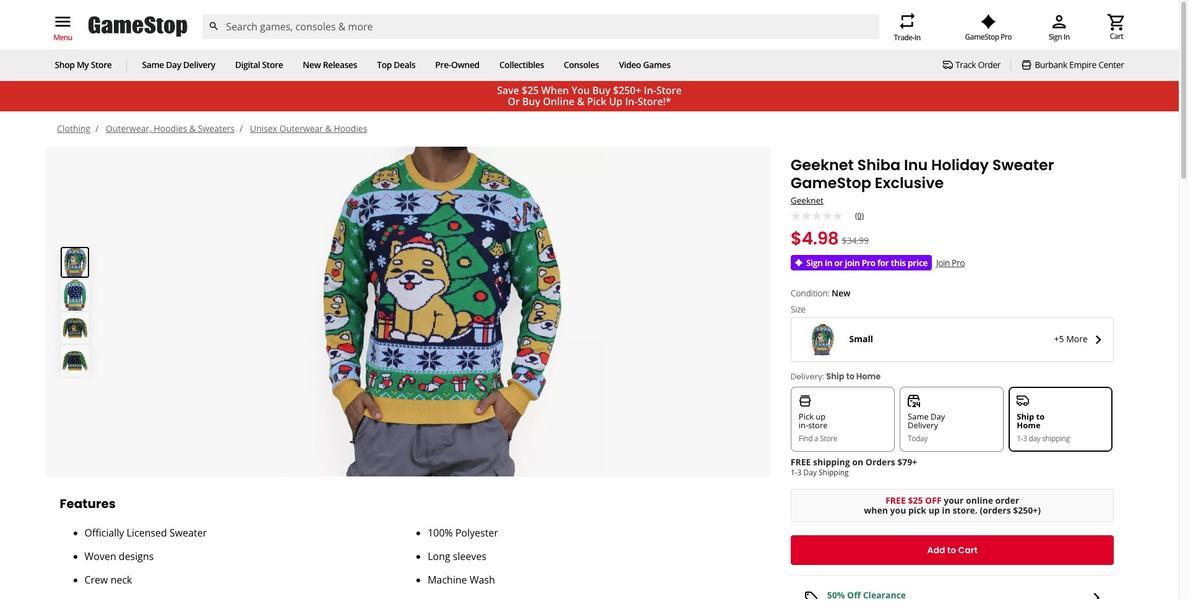 Task type: vqa. For each thing, say whether or not it's contained in the screenshot.


Task type: describe. For each thing, give the bounding box(es) containing it.
holiday
[[932, 155, 989, 175]]

day for same day delivery today
[[931, 411, 945, 422]]

delivery:
[[791, 371, 824, 383]]

collectibles
[[499, 59, 544, 71]]

polyester
[[456, 526, 498, 540]]

gamestop inside the geeknet shiba inu holiday sweater gamestop exclusive geeknet
[[791, 173, 872, 193]]

in for repeat
[[915, 32, 921, 43]]

+5
[[1055, 333, 1065, 345]]

in inside free $25 off your online order when you pick up in store. (orders $250+)
[[942, 504, 951, 516]]

geeknet shiba inu holiday sweater gamestop exclusive geeknet
[[791, 155, 1055, 206]]

1 vertical spatial sweater
[[170, 526, 207, 540]]

outerwear
[[280, 123, 323, 134]]

ship to home 1-3 day shipping
[[1017, 411, 1070, 444]]

to for add to cart
[[948, 544, 957, 556]]

same day delivery
[[142, 59, 215, 71]]

day
[[1029, 433, 1041, 444]]

2 hoodies from the left
[[334, 123, 367, 134]]

shopping_cart cart
[[1107, 12, 1127, 41]]

crew
[[84, 573, 108, 587]]

1 geeknet from the top
[[791, 155, 854, 175]]

more
[[1067, 333, 1088, 345]]

for
[[878, 257, 889, 268]]

digital store
[[235, 59, 283, 71]]

sweaters
[[198, 123, 235, 134]]

delivery for same day delivery today
[[908, 420, 938, 431]]

save $25 when you buy $250+ in-store or buy online & pick up in-store!*
[[497, 84, 682, 108]]

burbank empire center
[[1035, 59, 1124, 71]]

releases
[[323, 59, 357, 71]]

off
[[926, 494, 942, 506]]

track order link
[[943, 59, 1001, 71]]

delivery: ship to home
[[791, 371, 881, 383]]

in-
[[799, 420, 809, 431]]

pick
[[909, 504, 927, 516]]

today
[[908, 433, 928, 444]]

$34.99
[[842, 234, 869, 246]]

outerwear, hoodies & sweaters link
[[106, 123, 235, 134]]

clothing link
[[57, 123, 91, 134]]

+5 more
[[1055, 333, 1090, 345]]

digital
[[235, 59, 260, 71]]

repeat trade-in
[[894, 11, 921, 43]]

digital store link
[[235, 59, 283, 71]]

games
[[643, 59, 671, 71]]

pick inside pick up in-store find a store
[[799, 411, 814, 422]]

day inside "free shipping on orders $79+ 1-3 day shipping"
[[804, 467, 817, 478]]

& for unisex outerwear & hoodies
[[325, 123, 332, 134]]

ship inside ship to home 1-3 day shipping
[[1017, 411, 1034, 422]]

$4.98 $34.99
[[791, 226, 869, 250]]

to for ship to home 1-3 day shipping
[[1037, 411, 1045, 422]]

designs
[[119, 550, 154, 563]]

gamestop inside "link"
[[965, 32, 999, 42]]

(orders
[[980, 504, 1011, 516]]

3 inside ship to home 1-3 day shipping
[[1023, 433, 1027, 444]]

burbank empire center link
[[1022, 59, 1124, 71]]

my
[[77, 59, 89, 71]]

woven
[[84, 550, 116, 563]]

features
[[60, 495, 116, 513]]

free for you
[[886, 494, 906, 506]]

1 hoodies from the left
[[154, 123, 187, 134]]

& for outerwear, hoodies & sweaters
[[189, 123, 196, 134]]

menu menu
[[53, 12, 73, 43]]

save
[[497, 84, 519, 97]]

machine
[[428, 573, 467, 587]]

join pro link
[[937, 257, 965, 268]]

sweater inside the geeknet shiba inu holiday sweater gamestop exclusive geeknet
[[993, 155, 1055, 175]]

0 horizontal spatial buy
[[522, 95, 541, 108]]

shipping inside ship to home 1-3 day shipping
[[1043, 433, 1070, 444]]

small
[[850, 333, 873, 345]]

you
[[891, 504, 907, 516]]

unisex
[[250, 123, 277, 134]]

shopping_cart
[[1107, 12, 1127, 32]]

new releases
[[303, 59, 357, 71]]

video
[[619, 59, 641, 71]]

condition
[[791, 288, 828, 299]]

outerwear, hoodies & sweaters
[[106, 123, 235, 134]]

top deals
[[377, 59, 416, 71]]

new releases link
[[303, 59, 357, 71]]

officially
[[84, 526, 124, 540]]

consoles
[[564, 59, 599, 71]]

0 horizontal spatial in
[[825, 257, 833, 268]]

when
[[542, 84, 569, 97]]

store inside save $25 when you buy $250+ in-store or buy online & pick up in-store!*
[[657, 84, 682, 97]]

add to cart
[[928, 544, 978, 556]]

1- inside "free shipping on orders $79+ 1-3 day shipping"
[[791, 467, 798, 478]]

same day delivery link
[[142, 59, 215, 71]]

same for same day delivery today
[[908, 411, 929, 422]]

outerwear,
[[106, 123, 152, 134]]

inu
[[904, 155, 928, 175]]

$25 for or
[[522, 84, 539, 97]]

shop my store link
[[55, 59, 112, 71]]

day for same day delivery
[[166, 59, 181, 71]]

store!*
[[638, 95, 671, 108]]

order
[[978, 59, 1001, 71]]

collectibles link
[[499, 59, 544, 71]]

add
[[928, 544, 946, 556]]

join
[[845, 257, 860, 268]]

burbank
[[1035, 59, 1068, 71]]

shipping
[[819, 467, 849, 478]]

owned
[[451, 59, 480, 71]]

gamestop image
[[88, 15, 187, 39]]



Task type: locate. For each thing, give the bounding box(es) containing it.
pick up find
[[799, 411, 814, 422]]

0 horizontal spatial day
[[166, 59, 181, 71]]

your
[[944, 494, 964, 506]]

new left releases
[[303, 59, 321, 71]]

sign in or join pro for this price
[[807, 257, 928, 268]]

0 vertical spatial 3
[[1023, 433, 1027, 444]]

geeknet
[[791, 155, 854, 175], [791, 194, 824, 206]]

hoodies right outerwear
[[334, 123, 367, 134]]

order
[[996, 494, 1020, 506]]

1 vertical spatial to
[[1037, 411, 1045, 422]]

gamestop up geeknet "link"
[[791, 173, 872, 193]]

store
[[91, 59, 112, 71], [262, 59, 283, 71], [657, 84, 682, 97], [820, 433, 838, 444]]

0 horizontal spatial $25
[[522, 84, 539, 97]]

when
[[864, 504, 888, 516]]

officially licensed sweater
[[84, 526, 207, 540]]

0 horizontal spatial cart
[[959, 544, 978, 556]]

0 vertical spatial gamestop
[[965, 32, 999, 42]]

sign inside person sign in
[[1049, 32, 1062, 42]]

0 horizontal spatial sweater
[[170, 526, 207, 540]]

0 horizontal spatial in-
[[625, 95, 638, 108]]

empire
[[1070, 59, 1097, 71]]

0 horizontal spatial hoodies
[[154, 123, 187, 134]]

new down or
[[832, 288, 851, 299]]

in- right up
[[625, 95, 638, 108]]

delivery for same day delivery
[[183, 59, 215, 71]]

store right a
[[820, 433, 838, 444]]

same down gamestop image
[[142, 59, 164, 71]]

track order
[[956, 59, 1001, 71]]

0 vertical spatial home
[[857, 371, 881, 383]]

person sign in
[[1049, 12, 1070, 42]]

home inside ship to home 1-3 day shipping
[[1017, 420, 1041, 431]]

0 horizontal spatial in
[[915, 32, 921, 43]]

1 vertical spatial free
[[886, 494, 906, 506]]

delivery down search button
[[183, 59, 215, 71]]

store inside pick up in-store find a store
[[820, 433, 838, 444]]

pro left for
[[862, 257, 876, 268]]

1 horizontal spatial in-
[[644, 84, 657, 97]]

2 vertical spatial day
[[804, 467, 817, 478]]

0 horizontal spatial free
[[791, 456, 811, 468]]

0 horizontal spatial home
[[857, 371, 881, 383]]

0 vertical spatial shipping
[[1043, 433, 1070, 444]]

0 vertical spatial sweater
[[993, 155, 1055, 175]]

delivery inside 'same day delivery today'
[[908, 420, 938, 431]]

up
[[816, 411, 826, 422], [929, 504, 940, 516]]

video games link
[[619, 59, 671, 71]]

free inside "free shipping on orders $79+ 1-3 day shipping"
[[791, 456, 811, 468]]

home
[[857, 371, 881, 383], [1017, 420, 1041, 431]]

up inside pick up in-store find a store
[[816, 411, 826, 422]]

same day delivery today
[[908, 411, 945, 444]]

0 vertical spatial in
[[825, 257, 833, 268]]

1 vertical spatial new
[[832, 288, 851, 299]]

1 horizontal spatial delivery
[[908, 420, 938, 431]]

center
[[1099, 59, 1124, 71]]

0 horizontal spatial 1-
[[791, 467, 798, 478]]

free shipping on orders $79+ 1-3 day shipping
[[791, 456, 918, 478]]

1 vertical spatial home
[[1017, 420, 1041, 431]]

2 horizontal spatial to
[[1037, 411, 1045, 422]]

cart inside shopping_cart cart
[[1110, 31, 1124, 41]]

1 horizontal spatial gamestop
[[965, 32, 999, 42]]

free $25 off your online order when you pick up in store. (orders $250+)
[[864, 494, 1041, 516]]

ship up day
[[1017, 411, 1034, 422]]

trade-
[[894, 32, 915, 43]]

3 inside "free shipping on orders $79+ 1-3 day shipping"
[[798, 467, 802, 478]]

person
[[1050, 12, 1070, 31]]

1 horizontal spatial buy
[[593, 84, 611, 97]]

long sleeves
[[428, 550, 487, 563]]

shipping left the on
[[813, 456, 850, 468]]

1 horizontal spatial up
[[929, 504, 940, 516]]

pre-owned
[[435, 59, 480, 71]]

1 vertical spatial shipping
[[813, 456, 850, 468]]

0 vertical spatial day
[[166, 59, 181, 71]]

0 vertical spatial same
[[142, 59, 164, 71]]

0 horizontal spatial pick
[[587, 95, 607, 108]]

to up day
[[1037, 411, 1045, 422]]

buy right or at top
[[522, 95, 541, 108]]

join pro
[[937, 257, 965, 268]]

to right add
[[948, 544, 957, 556]]

pick
[[587, 95, 607, 108], [799, 411, 814, 422]]

$250+)
[[1014, 504, 1041, 516]]

1 vertical spatial in
[[942, 504, 951, 516]]

store down games
[[657, 84, 682, 97]]

same up today
[[908, 411, 929, 422]]

in- right $250+ on the right top
[[644, 84, 657, 97]]

home up day
[[1017, 420, 1041, 431]]

0 horizontal spatial 3
[[798, 467, 802, 478]]

&
[[577, 95, 585, 108], [189, 123, 196, 134], [325, 123, 332, 134]]

1 vertical spatial cart
[[959, 544, 978, 556]]

0 horizontal spatial pro
[[862, 257, 876, 268]]

in inside repeat trade-in
[[915, 32, 921, 43]]

up right pick
[[929, 504, 940, 516]]

& left sweaters
[[189, 123, 196, 134]]

gamestop pro link
[[965, 14, 1012, 42]]

in left or
[[825, 257, 833, 268]]

1 horizontal spatial home
[[1017, 420, 1041, 431]]

sweater
[[993, 155, 1055, 175], [170, 526, 207, 540]]

0 vertical spatial to
[[846, 371, 855, 383]]

in inside person sign in
[[1064, 32, 1070, 42]]

up right "in-"
[[816, 411, 826, 422]]

free left pick
[[886, 494, 906, 506]]

geeknet up '(0)' link
[[791, 194, 824, 206]]

find
[[799, 433, 813, 444]]

1 horizontal spatial in
[[942, 504, 951, 516]]

0 horizontal spatial new
[[303, 59, 321, 71]]

buy
[[593, 84, 611, 97], [522, 95, 541, 108]]

1 horizontal spatial same
[[908, 411, 929, 422]]

pick up in-store find a store
[[799, 411, 838, 444]]

2 horizontal spatial &
[[577, 95, 585, 108]]

0 vertical spatial $25
[[522, 84, 539, 97]]

in for person
[[1064, 32, 1070, 42]]

pick inside save $25 when you buy $250+ in-store or buy online & pick up in-store!*
[[587, 95, 607, 108]]

$25 inside save $25 when you buy $250+ in-store or buy online & pick up in-store!*
[[522, 84, 539, 97]]

new
[[303, 59, 321, 71], [832, 288, 851, 299]]

a
[[815, 433, 819, 444]]

1 horizontal spatial $25
[[908, 494, 923, 506]]

hoodies right the outerwear,
[[154, 123, 187, 134]]

cart right add
[[959, 544, 978, 556]]

$25 inside free $25 off your online order when you pick up in store. (orders $250+)
[[908, 494, 923, 506]]

0 vertical spatial ship
[[827, 371, 845, 383]]

0 vertical spatial free
[[791, 456, 811, 468]]

0 horizontal spatial ship
[[827, 371, 845, 383]]

0 vertical spatial up
[[816, 411, 826, 422]]

day
[[166, 59, 181, 71], [931, 411, 945, 422], [804, 467, 817, 478]]

0 horizontal spatial shipping
[[813, 456, 850, 468]]

in
[[1064, 32, 1070, 42], [915, 32, 921, 43]]

geeknet up geeknet "link"
[[791, 155, 854, 175]]

1 horizontal spatial ship
[[1017, 411, 1034, 422]]

gamestop pro
[[965, 32, 1012, 42]]

clothing
[[57, 123, 91, 134]]

1-
[[1017, 433, 1023, 444], [791, 467, 798, 478]]

1 vertical spatial ship
[[1017, 411, 1034, 422]]

0 horizontal spatial to
[[846, 371, 855, 383]]

(0) link
[[791, 210, 874, 222]]

geeknet shiba inu holiday sweater gamestop exclusive image
[[104, 147, 771, 477]]

online
[[966, 494, 994, 506]]

1 vertical spatial sign
[[807, 257, 823, 268]]

store right my on the top
[[91, 59, 112, 71]]

search search field
[[201, 14, 879, 39]]

store.
[[953, 504, 978, 516]]

store right digital
[[262, 59, 283, 71]]

gamestop down gamestop pro icon
[[965, 32, 999, 42]]

& right online on the left of page
[[577, 95, 585, 108]]

price
[[908, 257, 928, 268]]

pick left up
[[587, 95, 607, 108]]

& right outerwear
[[325, 123, 332, 134]]

or
[[508, 95, 520, 108]]

1- left shipping
[[791, 467, 798, 478]]

1 horizontal spatial &
[[325, 123, 332, 134]]

unisex outerwear & hoodies
[[250, 123, 367, 134]]

unisex outerwear & hoodies link
[[250, 123, 367, 134]]

sign left or
[[807, 257, 823, 268]]

pro inside "link"
[[1001, 32, 1012, 42]]

free inside free $25 off your online order when you pick up in store. (orders $250+)
[[886, 494, 906, 506]]

day inside 'same day delivery today'
[[931, 411, 945, 422]]

Search games, consoles & more search field
[[226, 14, 857, 39]]

in down repeat
[[915, 32, 921, 43]]

repeat
[[898, 11, 918, 31]]

1 vertical spatial 1-
[[791, 467, 798, 478]]

1 horizontal spatial 1-
[[1017, 433, 1023, 444]]

$25 left off
[[908, 494, 923, 506]]

in down the person
[[1064, 32, 1070, 42]]

1 vertical spatial 3
[[798, 467, 802, 478]]

in
[[825, 257, 833, 268], [942, 504, 951, 516]]

1- inside ship to home 1-3 day shipping
[[1017, 433, 1023, 444]]

1 horizontal spatial shipping
[[1043, 433, 1070, 444]]

shiba
[[858, 155, 901, 175]]

online
[[543, 95, 575, 108]]

0 horizontal spatial same
[[142, 59, 164, 71]]

0 vertical spatial 1-
[[1017, 433, 1023, 444]]

deals
[[394, 59, 416, 71]]

cart inside add to cart button
[[959, 544, 978, 556]]

1 horizontal spatial hoodies
[[334, 123, 367, 134]]

1 horizontal spatial sign
[[1049, 32, 1062, 42]]

& inside save $25 when you buy $250+ in-store or buy online & pick up in-store!*
[[577, 95, 585, 108]]

crew neck
[[84, 573, 132, 587]]

in-
[[644, 84, 657, 97], [625, 95, 638, 108]]

1 horizontal spatial 3
[[1023, 433, 1027, 444]]

to down small
[[846, 371, 855, 383]]

ship right delivery: at the bottom of the page
[[827, 371, 845, 383]]

0 vertical spatial new
[[303, 59, 321, 71]]

up
[[609, 95, 623, 108]]

shipping right day
[[1043, 433, 1070, 444]]

3 left shipping
[[798, 467, 802, 478]]

0 horizontal spatial gamestop
[[791, 173, 872, 193]]

0 vertical spatial pick
[[587, 95, 607, 108]]

sign down the person
[[1049, 32, 1062, 42]]

1 vertical spatial gamestop
[[791, 173, 872, 193]]

0 horizontal spatial sign
[[807, 257, 823, 268]]

1 horizontal spatial sweater
[[993, 155, 1055, 175]]

2 geeknet from the top
[[791, 194, 824, 206]]

1 vertical spatial geeknet
[[791, 194, 824, 206]]

pro up order
[[1001, 32, 1012, 42]]

search
[[208, 21, 219, 32]]

shop
[[55, 59, 75, 71]]

cart up center
[[1110, 31, 1124, 41]]

0 vertical spatial geeknet
[[791, 155, 854, 175]]

licensed
[[127, 526, 167, 540]]

pro right join
[[952, 257, 965, 268]]

0 horizontal spatial &
[[189, 123, 196, 134]]

1 horizontal spatial pro
[[952, 257, 965, 268]]

2 vertical spatial to
[[948, 544, 957, 556]]

1 horizontal spatial pick
[[799, 411, 814, 422]]

pro for gamestop pro
[[1001, 32, 1012, 42]]

0 vertical spatial cart
[[1110, 31, 1124, 41]]

consoles link
[[564, 59, 599, 71]]

1 horizontal spatial cart
[[1110, 31, 1124, 41]]

1 vertical spatial up
[[929, 504, 940, 516]]

you
[[572, 84, 590, 97]]

video games
[[619, 59, 671, 71]]

$25 for pick
[[908, 494, 923, 506]]

1 horizontal spatial new
[[832, 288, 851, 299]]

store
[[809, 420, 828, 431]]

add to cart button
[[791, 535, 1115, 565]]

0 vertical spatial delivery
[[183, 59, 215, 71]]

3 left day
[[1023, 433, 1027, 444]]

1 horizontal spatial free
[[886, 494, 906, 506]]

1 vertical spatial delivery
[[908, 420, 938, 431]]

1 vertical spatial $25
[[908, 494, 923, 506]]

shipping inside "free shipping on orders $79+ 1-3 day shipping"
[[813, 456, 850, 468]]

long
[[428, 550, 450, 563]]

0 horizontal spatial delivery
[[183, 59, 215, 71]]

gamestop
[[965, 32, 999, 42], [791, 173, 872, 193]]

track
[[956, 59, 976, 71]]

same inside 'same day delivery today'
[[908, 411, 929, 422]]

free for day
[[791, 456, 811, 468]]

pre-owned link
[[435, 59, 480, 71]]

2 horizontal spatial pro
[[1001, 32, 1012, 42]]

hoodies
[[154, 123, 187, 134], [334, 123, 367, 134]]

same for same day delivery
[[142, 59, 164, 71]]

delivery
[[183, 59, 215, 71], [908, 420, 938, 431]]

2 horizontal spatial day
[[931, 411, 945, 422]]

to inside ship to home 1-3 day shipping
[[1037, 411, 1045, 422]]

1 vertical spatial pick
[[799, 411, 814, 422]]

up inside free $25 off your online order when you pick up in store. (orders $250+)
[[929, 504, 940, 516]]

wash
[[470, 573, 495, 587]]

pro for join pro
[[952, 257, 965, 268]]

this
[[891, 257, 906, 268]]

exclusive
[[875, 173, 944, 193]]

home down small
[[857, 371, 881, 383]]

buy right the you
[[593, 84, 611, 97]]

in right off
[[942, 504, 951, 516]]

1 horizontal spatial day
[[804, 467, 817, 478]]

delivery up today
[[908, 420, 938, 431]]

1 vertical spatial same
[[908, 411, 929, 422]]

$250+
[[613, 84, 642, 97]]

to inside add to cart button
[[948, 544, 957, 556]]

1 horizontal spatial in
[[1064, 32, 1070, 42]]

geeknet link
[[791, 194, 829, 206]]

0 vertical spatial sign
[[1049, 32, 1062, 42]]

free down find
[[791, 456, 811, 468]]

top deals link
[[377, 59, 416, 71]]

$4.98
[[791, 226, 839, 250]]

to
[[846, 371, 855, 383], [1037, 411, 1045, 422], [948, 544, 957, 556]]

machine wash
[[428, 573, 495, 587]]

0 horizontal spatial up
[[816, 411, 826, 422]]

1- left day
[[1017, 433, 1023, 444]]

1 vertical spatial day
[[931, 411, 945, 422]]

gamestop pro icon image
[[981, 14, 996, 29]]

$25 right or at top
[[522, 84, 539, 97]]

1 horizontal spatial to
[[948, 544, 957, 556]]



